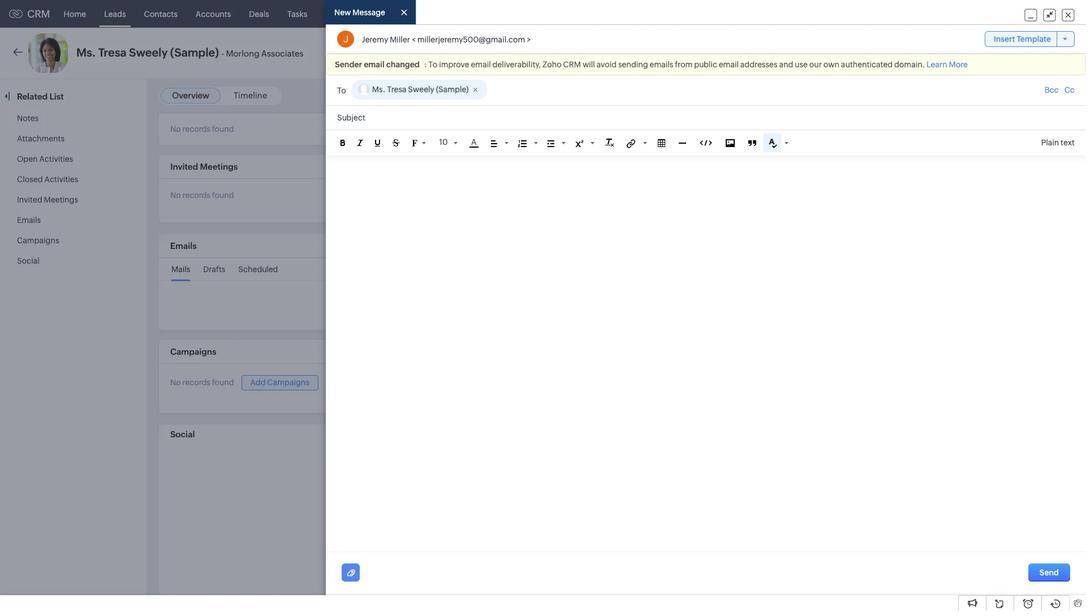 Task type: locate. For each thing, give the bounding box(es) containing it.
ms. for ms. tresa sweely (sample) - morlong associates
[[76, 46, 96, 59]]

0 horizontal spatial invited meetings
[[17, 195, 78, 204]]

related
[[17, 92, 48, 101]]

0 horizontal spatial (sample)
[[170, 46, 219, 59]]

open activities
[[17, 155, 73, 164]]

ms.
[[76, 46, 96, 59], [372, 85, 386, 94]]

0 vertical spatial no records found
[[170, 125, 234, 134]]

send button
[[1029, 564, 1071, 582]]

to down sender
[[337, 86, 346, 95]]

accounts link
[[187, 0, 240, 27]]

0 horizontal spatial send
[[842, 49, 862, 58]]

0 vertical spatial invited meetings
[[170, 162, 238, 171]]

2 vertical spatial records
[[183, 378, 211, 387]]

campaigns
[[17, 236, 59, 245], [170, 347, 217, 357], [267, 378, 310, 387]]

send inside button
[[1040, 568, 1060, 578]]

1 vertical spatial to
[[337, 86, 346, 95]]

2 horizontal spatial meetings
[[326, 9, 360, 18]]

sweely for ms. tresa sweely (sample) - morlong associates
[[129, 46, 168, 59]]

email
[[364, 60, 385, 69], [471, 60, 491, 69], [719, 60, 739, 69]]

next record image
[[1061, 50, 1069, 57]]

1 vertical spatial found
[[212, 191, 234, 200]]

1 horizontal spatial send
[[1040, 568, 1060, 578]]

0 horizontal spatial ms.
[[76, 46, 96, 59]]

0 horizontal spatial crm
[[27, 8, 50, 20]]

deals
[[249, 9, 269, 18]]

email right sender
[[364, 60, 385, 69]]

1 vertical spatial tresa
[[387, 85, 407, 94]]

activities for open activities
[[39, 155, 73, 164]]

tresa down leads link
[[98, 46, 127, 59]]

insert
[[994, 35, 1016, 44]]

2 vertical spatial found
[[212, 378, 234, 387]]

0 vertical spatial meetings
[[326, 9, 360, 18]]

new
[[335, 8, 351, 17]]

emails up mails
[[170, 241, 197, 251]]

records
[[183, 125, 211, 134], [183, 191, 211, 200], [183, 378, 211, 387]]

email right improve
[[471, 60, 491, 69]]

1 horizontal spatial invited meetings
[[170, 162, 238, 171]]

1 horizontal spatial (sample)
[[436, 85, 469, 94]]

invited
[[170, 162, 198, 171], [17, 195, 42, 204]]

list image
[[518, 140, 527, 147]]

no records found
[[170, 125, 234, 134], [170, 191, 234, 200], [170, 378, 234, 387]]

0 horizontal spatial to
[[337, 86, 346, 95]]

send for send email
[[842, 49, 862, 58]]

0 horizontal spatial campaigns
[[17, 236, 59, 245]]

(sample) down improve
[[436, 85, 469, 94]]

0 vertical spatial tresa
[[98, 46, 127, 59]]

0 vertical spatial emails
[[17, 216, 41, 225]]

update
[[993, 95, 1018, 103]]

closed activities link
[[17, 175, 78, 184]]

message
[[353, 8, 385, 17]]

1 vertical spatial :
[[1019, 95, 1022, 103]]

0 vertical spatial records
[[183, 125, 211, 134]]

1 vertical spatial meetings
[[200, 162, 238, 171]]

send
[[842, 49, 862, 58], [1040, 568, 1060, 578]]

1 vertical spatial no
[[170, 191, 181, 200]]

activities
[[39, 155, 73, 164], [44, 175, 78, 184]]

0 horizontal spatial tresa
[[98, 46, 127, 59]]

template
[[1017, 35, 1052, 44]]

(sample) for ms. tresa sweely (sample) - morlong associates
[[170, 46, 219, 59]]

add campaigns link
[[241, 375, 319, 390]]

ago
[[1051, 95, 1064, 103]]

0 horizontal spatial sweely
[[129, 46, 168, 59]]

0 vertical spatial send
[[842, 49, 862, 58]]

1 vertical spatial invited meetings
[[17, 195, 78, 204]]

own
[[824, 60, 840, 69]]

0 vertical spatial found
[[212, 125, 234, 134]]

crm left will
[[563, 60, 581, 69]]

1 horizontal spatial :
[[1019, 95, 1022, 103]]

changed
[[386, 60, 420, 69]]

zoho
[[543, 60, 562, 69]]

improve
[[439, 60, 470, 69]]

2 vertical spatial meetings
[[44, 195, 78, 204]]

1 vertical spatial activities
[[44, 175, 78, 184]]

2 vertical spatial no records found
[[170, 378, 234, 387]]

0 horizontal spatial email
[[364, 60, 385, 69]]

leads
[[104, 9, 126, 18]]

0 vertical spatial crm
[[27, 8, 50, 20]]

0 vertical spatial no
[[170, 125, 181, 134]]

emails up campaigns link
[[17, 216, 41, 225]]

0 vertical spatial (sample)
[[170, 46, 219, 59]]

0 vertical spatial social
[[17, 256, 39, 265]]

0 horizontal spatial :
[[424, 60, 427, 69]]

links image
[[627, 139, 636, 148]]

sweely down contacts link
[[129, 46, 168, 59]]

1 email from the left
[[364, 60, 385, 69]]

0 vertical spatial campaigns
[[17, 236, 59, 245]]

10
[[439, 138, 448, 147]]

0 horizontal spatial emails
[[17, 216, 41, 225]]

edit button
[[958, 44, 996, 62]]

tresa
[[98, 46, 127, 59], [387, 85, 407, 94]]

meetings inside meetings link
[[326, 9, 360, 18]]

1 vertical spatial ms.
[[372, 85, 386, 94]]

3 no records found from the top
[[170, 378, 234, 387]]

a link
[[470, 138, 479, 148]]

campaigns link
[[17, 236, 59, 245]]

crm link
[[9, 8, 50, 20]]

sweely for ms. tresa sweely (sample)
[[408, 85, 435, 94]]

send inside button
[[842, 49, 862, 58]]

previous record image
[[1043, 50, 1048, 57]]

indent image
[[548, 140, 554, 147]]

last
[[977, 95, 991, 103]]

1 vertical spatial send
[[1040, 568, 1060, 578]]

: left 9
[[1019, 95, 1022, 103]]

1 vertical spatial (sample)
[[436, 85, 469, 94]]

bcc
[[1045, 86, 1059, 95]]

2 found from the top
[[212, 191, 234, 200]]

social
[[17, 256, 39, 265], [170, 429, 195, 439]]

to left improve
[[429, 60, 438, 69]]

edit
[[970, 49, 984, 58]]

text
[[1061, 138, 1075, 147]]

1 horizontal spatial campaigns
[[170, 347, 217, 357]]

1 horizontal spatial sweely
[[408, 85, 435, 94]]

sweely down the changed
[[408, 85, 435, 94]]

campaigns inside add campaigns 'link'
[[267, 378, 310, 387]]

1 vertical spatial no records found
[[170, 191, 234, 200]]

meetings link
[[317, 0, 369, 27]]

activities up closed activities link
[[39, 155, 73, 164]]

0 vertical spatial ms.
[[76, 46, 96, 59]]

tresa for ms. tresa sweely (sample) - morlong associates
[[98, 46, 127, 59]]

2 vertical spatial no
[[170, 378, 181, 387]]

(sample) left -
[[170, 46, 219, 59]]

meetings
[[326, 9, 360, 18], [200, 162, 238, 171], [44, 195, 78, 204]]

0 vertical spatial :
[[424, 60, 427, 69]]

crm
[[27, 8, 50, 20], [563, 60, 581, 69]]

spell check image
[[769, 139, 777, 148]]

crm left home
[[27, 8, 50, 20]]

to
[[429, 60, 438, 69], [337, 86, 346, 95]]

2 vertical spatial campaigns
[[267, 378, 310, 387]]

10 link
[[438, 136, 458, 148]]

1 records from the top
[[183, 125, 211, 134]]

email right public
[[719, 60, 739, 69]]

1 horizontal spatial email
[[471, 60, 491, 69]]

1 vertical spatial emails
[[170, 241, 197, 251]]

1 vertical spatial crm
[[563, 60, 581, 69]]

: right the changed
[[424, 60, 427, 69]]

addresses
[[741, 60, 778, 69]]

(sample)
[[170, 46, 219, 59], [436, 85, 469, 94]]

1 vertical spatial invited
[[17, 195, 42, 204]]

1 vertical spatial sweely
[[408, 85, 435, 94]]

:
[[424, 60, 427, 69], [1019, 95, 1022, 103]]

1 horizontal spatial tresa
[[387, 85, 407, 94]]

found
[[212, 125, 234, 134], [212, 191, 234, 200], [212, 378, 234, 387]]

add
[[250, 378, 266, 387]]

1 horizontal spatial to
[[429, 60, 438, 69]]

2 horizontal spatial email
[[719, 60, 739, 69]]

0 horizontal spatial meetings
[[44, 195, 78, 204]]

sender email changed : to improve email deliverability, zoho crm will avoid sending emails from public email addresses and use our own authenticated domain. learn more
[[335, 60, 968, 69]]

sweely
[[129, 46, 168, 59], [408, 85, 435, 94]]

3 records from the top
[[183, 378, 211, 387]]

0 vertical spatial invited
[[170, 162, 198, 171]]

0 vertical spatial activities
[[39, 155, 73, 164]]

sending
[[619, 60, 649, 69]]

1 horizontal spatial social
[[170, 429, 195, 439]]

upgrade
[[859, 14, 891, 22]]

overview
[[172, 91, 210, 100]]

emails
[[17, 216, 41, 225], [170, 241, 197, 251]]

0 vertical spatial to
[[429, 60, 438, 69]]

tresa down the changed
[[387, 85, 407, 94]]

invited meetings
[[170, 162, 238, 171], [17, 195, 78, 204]]

1 horizontal spatial ms.
[[372, 85, 386, 94]]

0 vertical spatial sweely
[[129, 46, 168, 59]]

2 records from the top
[[183, 191, 211, 200]]

1 vertical spatial records
[[183, 191, 211, 200]]

2 horizontal spatial campaigns
[[267, 378, 310, 387]]

activities up invited meetings link
[[44, 175, 78, 184]]

1 found from the top
[[212, 125, 234, 134]]

2 no from the top
[[170, 191, 181, 200]]

1 horizontal spatial meetings
[[200, 162, 238, 171]]

0 horizontal spatial invited
[[17, 195, 42, 204]]

add campaigns
[[250, 378, 310, 387]]

closed
[[17, 175, 43, 184]]



Task type: vqa. For each thing, say whether or not it's contained in the screenshot.
Source
no



Task type: describe. For each thing, give the bounding box(es) containing it.
closed activities
[[17, 175, 78, 184]]

learn
[[927, 60, 948, 69]]

home link
[[55, 0, 95, 27]]

ms. tresa sweely (sample) - morlong associates
[[76, 46, 304, 59]]

notes link
[[17, 114, 39, 123]]

alignment image
[[491, 140, 497, 147]]

leads link
[[95, 0, 135, 27]]

will
[[583, 60, 595, 69]]

social link
[[17, 256, 39, 265]]

convert
[[912, 49, 942, 58]]

convert button
[[900, 44, 954, 62]]

contacts link
[[135, 0, 187, 27]]

1 no from the top
[[170, 125, 181, 134]]

authenticated
[[842, 60, 893, 69]]

public
[[695, 60, 718, 69]]

3 found from the top
[[212, 378, 234, 387]]

3 email from the left
[[719, 60, 739, 69]]

1 horizontal spatial invited
[[170, 162, 198, 171]]

2 email from the left
[[471, 60, 491, 69]]

insert template
[[994, 35, 1052, 44]]

timeline link
[[234, 91, 267, 100]]

1 horizontal spatial crm
[[563, 60, 581, 69]]

-
[[222, 49, 224, 58]]

open activities link
[[17, 155, 73, 164]]

invited meetings link
[[17, 195, 78, 204]]

Subject text field
[[326, 106, 1087, 130]]

1 vertical spatial social
[[170, 429, 195, 439]]

reports
[[414, 9, 443, 18]]

deals link
[[240, 0, 278, 27]]

1 horizontal spatial emails
[[170, 241, 197, 251]]

use
[[795, 60, 808, 69]]

more
[[949, 60, 968, 69]]

a
[[472, 138, 477, 147]]

related list
[[17, 92, 66, 101]]

send for send
[[1040, 568, 1060, 578]]

3 no from the top
[[170, 378, 181, 387]]

scheduled
[[238, 265, 278, 274]]

calls link
[[369, 0, 405, 27]]

(sample) for ms. tresa sweely (sample)
[[436, 85, 469, 94]]

associates
[[261, 49, 304, 58]]

learn more link
[[927, 60, 968, 69]]

script image
[[575, 140, 583, 147]]

drafts
[[203, 265, 226, 274]]

mails
[[172, 265, 190, 274]]

tasks link
[[278, 0, 317, 27]]

activities for closed activities
[[44, 175, 78, 184]]

day(s)
[[1029, 95, 1050, 103]]

new message
[[335, 8, 385, 17]]

marketplace element
[[983, 0, 1006, 27]]

and
[[780, 60, 794, 69]]

emails link
[[17, 216, 41, 225]]

9
[[1023, 95, 1028, 103]]

our
[[810, 60, 822, 69]]

plain text
[[1042, 138, 1075, 147]]

open
[[17, 155, 38, 164]]

timeline
[[234, 91, 267, 100]]

attachments link
[[17, 134, 65, 143]]

last update : 9 day(s) ago
[[977, 95, 1064, 103]]

0 horizontal spatial social
[[17, 256, 39, 265]]

insert template button
[[985, 31, 1075, 47]]

2 no records found from the top
[[170, 191, 234, 200]]

deliverability,
[[493, 60, 541, 69]]

contacts
[[144, 9, 178, 18]]

cc
[[1065, 86, 1075, 95]]

email
[[863, 49, 884, 58]]

morlong
[[226, 49, 260, 58]]

from
[[675, 60, 693, 69]]

overview link
[[172, 91, 210, 100]]

sender
[[335, 60, 362, 69]]

setup element
[[1006, 0, 1029, 28]]

plain
[[1042, 138, 1060, 147]]

calls
[[378, 9, 396, 18]]

1 vertical spatial campaigns
[[170, 347, 217, 357]]

domain.
[[895, 60, 926, 69]]

ms. for ms. tresa sweely (sample)
[[372, 85, 386, 94]]

home
[[64, 9, 86, 18]]

send email
[[842, 49, 884, 58]]

tresa for ms. tresa sweely (sample)
[[387, 85, 407, 94]]

emails
[[650, 60, 674, 69]]

tasks
[[287, 9, 308, 18]]

reports link
[[405, 0, 452, 27]]

notes
[[17, 114, 39, 123]]

send email button
[[831, 44, 895, 62]]

accounts
[[196, 9, 231, 18]]

1 no records found from the top
[[170, 125, 234, 134]]

avoid
[[597, 60, 617, 69]]

ms. tresa sweely (sample)
[[372, 85, 469, 94]]

list
[[50, 92, 64, 101]]

attachments
[[17, 134, 65, 143]]



